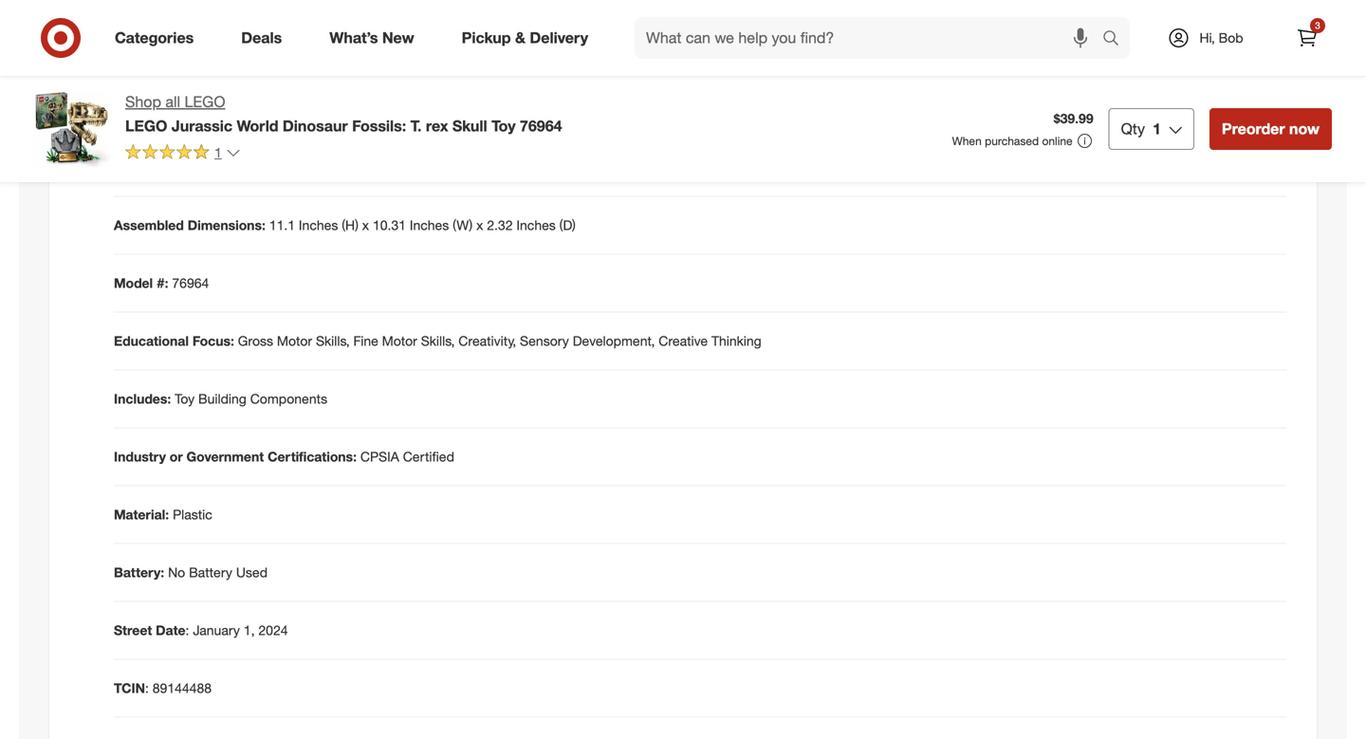 Task type: locate. For each thing, give the bounding box(es) containing it.
1 vertical spatial 76964
[[172, 275, 209, 291]]

1 horizontal spatial motor
[[382, 333, 417, 349]]

2 skills, from the left
[[421, 333, 455, 349]]

1 horizontal spatial :
[[186, 622, 189, 639]]

dinosaur
[[283, 117, 348, 135]]

0 horizontal spatial motor
[[277, 333, 312, 349]]

lego down shop
[[125, 117, 167, 135]]

0 horizontal spatial inches
[[299, 217, 338, 233]]

january
[[193, 622, 240, 639]]

motor
[[277, 333, 312, 349], [382, 333, 417, 349]]

deals
[[241, 29, 282, 47]]

x right "(h)"
[[362, 217, 369, 233]]

includes: toy building components
[[114, 390, 327, 407]]

1 right age:
[[214, 144, 222, 161]]

2 horizontal spatial inches
[[516, 217, 556, 233]]

0 horizontal spatial lego
[[125, 117, 167, 135]]

lego up jurassic
[[185, 93, 225, 111]]

inches
[[299, 217, 338, 233], [410, 217, 449, 233], [516, 217, 556, 233]]

battery:
[[114, 564, 164, 581]]

pieces:
[[184, 101, 230, 118]]

1 horizontal spatial 76964
[[520, 117, 562, 135]]

image of lego jurassic world dinosaur fossils: t. rex skull toy 76964 image
[[34, 91, 110, 167]]

3
[[1315, 19, 1320, 31]]

rex
[[426, 117, 448, 135]]

new
[[382, 29, 414, 47]]

1 right the qty
[[1153, 120, 1161, 138]]

t.
[[410, 117, 422, 135]]

categories link
[[99, 17, 217, 59]]

tcin : 89144488
[[114, 680, 212, 696]]

2.32
[[487, 217, 513, 233]]

plastic
[[173, 506, 212, 523]]

toy
[[492, 117, 516, 135], [175, 390, 195, 407]]

toy left building
[[175, 390, 195, 407]]

cpsia
[[360, 448, 399, 465]]

number of pieces: 577
[[114, 101, 256, 118]]

industry
[[114, 448, 166, 465]]

0 horizontal spatial :
[[145, 680, 149, 696]]

motor right gross
[[277, 333, 312, 349]]

creative
[[659, 333, 708, 349]]

what's new link
[[313, 17, 438, 59]]

: left january
[[186, 622, 189, 639]]

inches left (w)
[[410, 217, 449, 233]]

0 horizontal spatial toy
[[175, 390, 195, 407]]

educational
[[114, 333, 189, 349]]

shop all lego lego jurassic world dinosaur fossils: t. rex skull toy 76964
[[125, 93, 562, 135]]

0 vertical spatial 76964
[[520, 117, 562, 135]]

76964
[[520, 117, 562, 135], [172, 275, 209, 291]]

now
[[1289, 120, 1320, 138]]

: left 89144488
[[145, 680, 149, 696]]

bob
[[1219, 29, 1243, 46]]

x right (w)
[[476, 217, 483, 233]]

3 link
[[1287, 17, 1328, 59]]

2 x from the left
[[476, 217, 483, 233]]

or
[[170, 448, 183, 465]]

1 horizontal spatial inches
[[410, 217, 449, 233]]

shop
[[125, 93, 161, 111]]

1 vertical spatial lego
[[125, 117, 167, 135]]

0 vertical spatial lego
[[185, 93, 225, 111]]

0 horizontal spatial 1
[[214, 144, 222, 161]]

1
[[1153, 120, 1161, 138], [214, 144, 222, 161]]

1 horizontal spatial toy
[[492, 117, 516, 135]]

lego
[[185, 93, 225, 111], [125, 117, 167, 135]]

What can we help you find? suggestions appear below search field
[[635, 17, 1107, 59]]

what's
[[329, 29, 378, 47]]

used
[[236, 564, 268, 581]]

1 horizontal spatial lego
[[185, 93, 225, 111]]

years
[[228, 159, 261, 176]]

1 horizontal spatial x
[[476, 217, 483, 233]]

skills, left creativity,
[[421, 333, 455, 349]]

2 inches from the left
[[410, 217, 449, 233]]

76964 right the skull
[[520, 117, 562, 135]]

online
[[1042, 134, 1073, 148]]

76964 right "#:"
[[172, 275, 209, 291]]

industry or government certifications: cpsia certified
[[114, 448, 454, 465]]

development,
[[573, 333, 655, 349]]

certifications:
[[268, 448, 357, 465]]

tcin
[[114, 680, 145, 696]]

preorder
[[1222, 120, 1285, 138]]

0 vertical spatial 1
[[1153, 120, 1161, 138]]

inches left "(h)"
[[299, 217, 338, 233]]

educational focus: gross motor skills, fine motor skills, creativity, sensory development, creative thinking
[[114, 333, 762, 349]]

hi,
[[1200, 29, 1215, 46]]

0 vertical spatial toy
[[492, 117, 516, 135]]

delivery
[[530, 29, 588, 47]]

skills, left the "fine"
[[316, 333, 350, 349]]

certified
[[403, 448, 454, 465]]

0 horizontal spatial skills,
[[316, 333, 350, 349]]

skull
[[452, 117, 487, 135]]

includes:
[[114, 390, 171, 407]]

x
[[362, 217, 369, 233], [476, 217, 483, 233]]

toy right the skull
[[492, 117, 516, 135]]

(h)
[[342, 217, 359, 233]]

1 motor from the left
[[277, 333, 312, 349]]

0 horizontal spatial x
[[362, 217, 369, 233]]

qty
[[1121, 120, 1145, 138]]

1 horizontal spatial skills,
[[421, 333, 455, 349]]

inches left (d)
[[516, 217, 556, 233]]

motor right the "fine"
[[382, 333, 417, 349]]

:
[[186, 622, 189, 639], [145, 680, 149, 696]]

components
[[250, 390, 327, 407]]

material:
[[114, 506, 169, 523]]



Task type: describe. For each thing, give the bounding box(es) containing it.
number
[[114, 101, 164, 118]]

when purchased online
[[952, 134, 1073, 148]]

3 inches from the left
[[516, 217, 556, 233]]

11.1
[[269, 217, 295, 233]]

1 vertical spatial :
[[145, 680, 149, 696]]

pickup & delivery link
[[446, 17, 612, 59]]

pickup
[[462, 29, 511, 47]]

0 horizontal spatial 76964
[[172, 275, 209, 291]]

(w)
[[453, 217, 473, 233]]

battery
[[189, 564, 232, 581]]

pickup & delivery
[[462, 29, 588, 47]]

all
[[165, 93, 180, 111]]

suggested age: 9 years and up
[[114, 159, 308, 176]]

battery: no battery used
[[114, 564, 268, 581]]

when
[[952, 134, 982, 148]]

purchased
[[985, 134, 1039, 148]]

thinking
[[712, 333, 762, 349]]

fossils:
[[352, 117, 406, 135]]

material: plastic
[[114, 506, 212, 523]]

1 vertical spatial toy
[[175, 390, 195, 407]]

what's new
[[329, 29, 414, 47]]

preorder now button
[[1210, 108, 1332, 150]]

model
[[114, 275, 153, 291]]

1 horizontal spatial 1
[[1153, 120, 1161, 138]]

qty 1
[[1121, 120, 1161, 138]]

0 vertical spatial :
[[186, 622, 189, 639]]

1 link
[[125, 143, 241, 165]]

hi, bob
[[1200, 29, 1243, 46]]

dimensions:
[[188, 217, 266, 233]]

1 inches from the left
[[299, 217, 338, 233]]

assembled dimensions: 11.1 inches (h) x 10.31 inches (w) x 2.32 inches (d)
[[114, 217, 576, 233]]

no
[[168, 564, 185, 581]]

street
[[114, 622, 152, 639]]

sensory
[[520, 333, 569, 349]]

age:
[[185, 159, 214, 176]]

2 motor from the left
[[382, 333, 417, 349]]

building
[[198, 390, 246, 407]]

&
[[515, 29, 526, 47]]

jurassic
[[172, 117, 232, 135]]

focus:
[[192, 333, 234, 349]]

deals link
[[225, 17, 306, 59]]

creativity,
[[459, 333, 516, 349]]

1 skills, from the left
[[316, 333, 350, 349]]

date
[[156, 622, 186, 639]]

9
[[217, 159, 225, 176]]

toy inside shop all lego lego jurassic world dinosaur fossils: t. rex skull toy 76964
[[492, 117, 516, 135]]

89144488
[[153, 680, 212, 696]]

preorder now
[[1222, 120, 1320, 138]]

1 vertical spatial 1
[[214, 144, 222, 161]]

577
[[234, 101, 256, 118]]

street date : january 1, 2024
[[114, 622, 288, 639]]

suggested
[[114, 159, 182, 176]]

1,
[[244, 622, 255, 639]]

model #: 76964
[[114, 275, 209, 291]]

assembled
[[114, 217, 184, 233]]

1 x from the left
[[362, 217, 369, 233]]

up
[[291, 159, 308, 176]]

government
[[186, 448, 264, 465]]

of
[[168, 101, 181, 118]]

$39.99
[[1054, 110, 1094, 127]]

#:
[[157, 275, 168, 291]]

(d)
[[559, 217, 576, 233]]

search
[[1094, 30, 1140, 49]]

76964 inside shop all lego lego jurassic world dinosaur fossils: t. rex skull toy 76964
[[520, 117, 562, 135]]

categories
[[115, 29, 194, 47]]

and
[[264, 159, 287, 176]]

gross
[[238, 333, 273, 349]]

search button
[[1094, 17, 1140, 63]]

2024
[[258, 622, 288, 639]]

fine
[[353, 333, 378, 349]]

world
[[237, 117, 278, 135]]

10.31
[[373, 217, 406, 233]]



Task type: vqa. For each thing, say whether or not it's contained in the screenshot.
4th / from right
no



